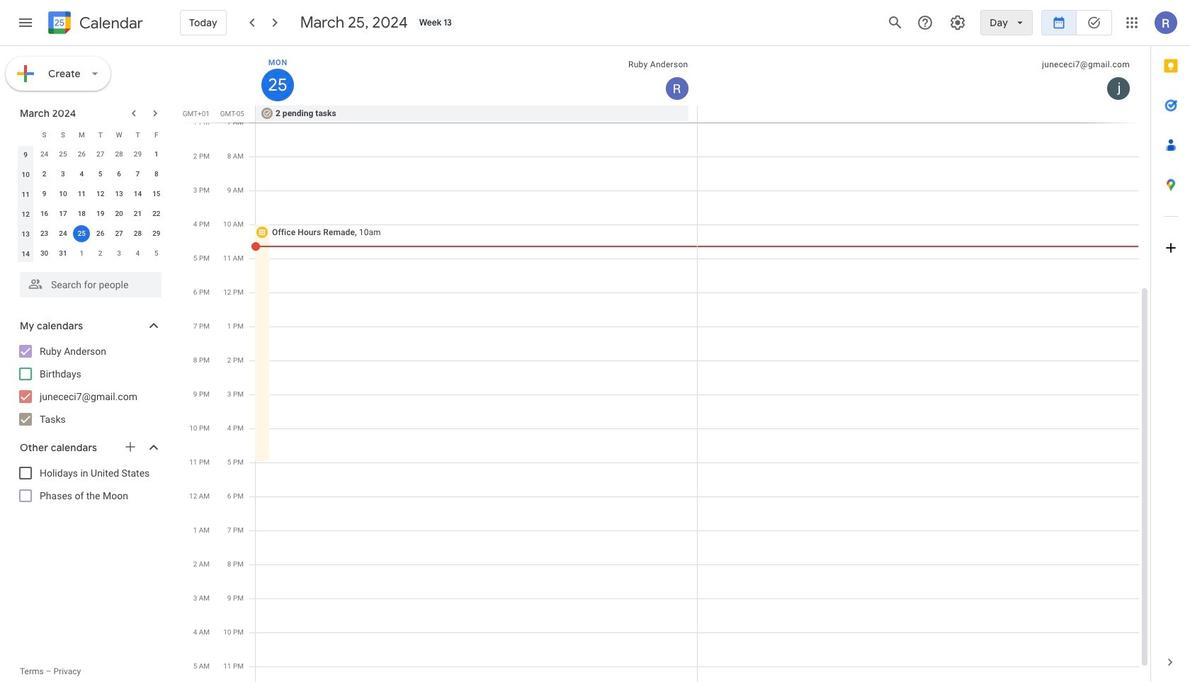 Task type: locate. For each thing, give the bounding box(es) containing it.
23 element
[[36, 225, 53, 242]]

17 element
[[55, 205, 72, 222]]

0 vertical spatial column header
[[256, 46, 698, 106]]

30 element
[[36, 245, 53, 262]]

10 element
[[55, 186, 72, 203]]

24 element
[[55, 225, 72, 242]]

21 element
[[129, 205, 146, 222]]

column header
[[256, 46, 698, 106], [16, 125, 35, 145]]

row
[[249, 106, 1151, 123], [16, 125, 166, 145], [16, 145, 166, 164], [16, 164, 166, 184], [16, 184, 166, 204], [16, 204, 166, 224], [16, 224, 166, 244], [16, 244, 166, 264]]

5 element
[[92, 166, 109, 183]]

february 25 element
[[55, 146, 72, 163]]

add other calendars image
[[123, 440, 137, 454]]

1 vertical spatial column header
[[16, 125, 35, 145]]

february 29 element
[[129, 146, 146, 163]]

april 5 element
[[148, 245, 165, 262]]

heading
[[77, 15, 143, 32]]

None search field
[[0, 266, 176, 298]]

monday, march 25, today element
[[261, 69, 294, 101]]

february 27 element
[[92, 146, 109, 163]]

cell inside march 2024 grid
[[72, 224, 91, 244]]

19 element
[[92, 205, 109, 222]]

14 element
[[129, 186, 146, 203]]

february 26 element
[[73, 146, 90, 163]]

0 horizontal spatial column header
[[16, 125, 35, 145]]

tab list
[[1151, 46, 1190, 643]]

heading inside calendar element
[[77, 15, 143, 32]]

13 element
[[111, 186, 128, 203]]

18 element
[[73, 205, 90, 222]]

31 element
[[55, 245, 72, 262]]

cell
[[72, 224, 91, 244]]

12 element
[[92, 186, 109, 203]]

1 horizontal spatial column header
[[256, 46, 698, 106]]

row group inside march 2024 grid
[[16, 145, 166, 264]]

grid
[[181, 46, 1151, 682]]

row group
[[16, 145, 166, 264]]

20 element
[[111, 205, 128, 222]]

february 24 element
[[36, 146, 53, 163]]

28 element
[[129, 225, 146, 242]]



Task type: vqa. For each thing, say whether or not it's contained in the screenshot.
"25" element
no



Task type: describe. For each thing, give the bounding box(es) containing it.
column header inside march 2024 grid
[[16, 125, 35, 145]]

4 element
[[73, 166, 90, 183]]

22 element
[[148, 205, 165, 222]]

Search for people text field
[[28, 272, 153, 298]]

april 3 element
[[111, 245, 128, 262]]

9 element
[[36, 186, 53, 203]]

11 element
[[73, 186, 90, 203]]

april 2 element
[[92, 245, 109, 262]]

calendar element
[[45, 9, 143, 40]]

my calendars list
[[3, 340, 176, 431]]

29 element
[[148, 225, 165, 242]]

main drawer image
[[17, 14, 34, 31]]

other calendars list
[[3, 462, 176, 507]]

3 element
[[55, 166, 72, 183]]

7 element
[[129, 166, 146, 183]]

16 element
[[36, 205, 53, 222]]

2 element
[[36, 166, 53, 183]]

march 2024 grid
[[13, 125, 166, 264]]

25, today element
[[73, 225, 90, 242]]

27 element
[[111, 225, 128, 242]]

6 element
[[111, 166, 128, 183]]

settings menu image
[[950, 14, 967, 31]]

8 element
[[148, 166, 165, 183]]

april 1 element
[[73, 245, 90, 262]]

april 4 element
[[129, 245, 146, 262]]

1 element
[[148, 146, 165, 163]]

26 element
[[92, 225, 109, 242]]

15 element
[[148, 186, 165, 203]]

february 28 element
[[111, 146, 128, 163]]



